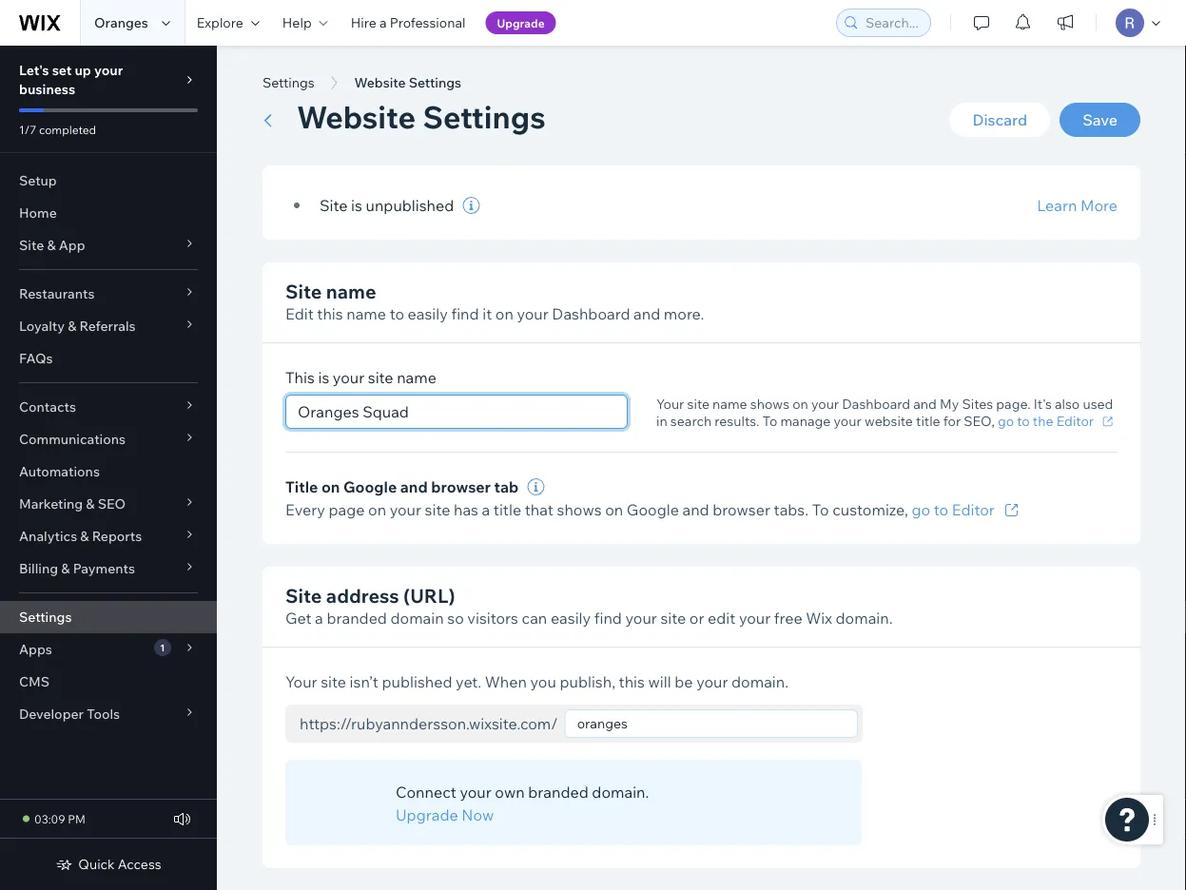 Task type: describe. For each thing, give the bounding box(es) containing it.
discard
[[973, 110, 1028, 129]]

for
[[944, 413, 961, 430]]

it's
[[1034, 395, 1052, 412]]

reports
[[92, 528, 142, 545]]

site left isn't at the bottom left of the page
[[321, 673, 346, 692]]

hire a professional link
[[339, 0, 477, 46]]

up
[[75, 62, 91, 78]]

edit
[[708, 609, 736, 628]]

cms
[[19, 674, 50, 690]]

the
[[1033, 413, 1054, 430]]

1 vertical spatial website
[[297, 98, 416, 136]]

1 vertical spatial google
[[627, 500, 679, 519]]

this is your site name
[[285, 368, 437, 387]]

page
[[329, 500, 365, 519]]

is for site
[[351, 196, 362, 215]]

learn more button
[[1037, 194, 1118, 217]]

& for marketing
[[86, 496, 95, 512]]

1
[[160, 642, 165, 654]]

site name edit this name to easily find it on your dashboard and more.
[[285, 279, 704, 323]]

site & app
[[19, 237, 85, 254]]

easily inside site name edit this name to easily find it on your dashboard and more.
[[408, 304, 448, 323]]

developer
[[19, 706, 84, 723]]

developer tools button
[[0, 698, 217, 731]]

branded inside connect your own branded domain. upgrade now
[[528, 783, 589, 802]]

your site isn't published yet. when you publish, this will be your domain.
[[285, 673, 789, 692]]

loyalty & referrals
[[19, 318, 136, 334]]

site left has
[[425, 500, 450, 519]]

site is unpublished
[[320, 196, 454, 215]]

referrals
[[79, 318, 136, 334]]

easily inside site address (url) get a branded domain so visitors can easily find your site or edit your free wix domain.
[[551, 609, 591, 628]]

published
[[382, 673, 452, 692]]

site inside site address (url) get a branded domain so visitors can easily find your site or edit your free wix domain.
[[661, 609, 686, 628]]

tabs.
[[774, 500, 809, 519]]

quick
[[78, 856, 115, 873]]

your site name shows on your dashboard and my sites page. it's also used in search results. to manage your website title for seo,
[[656, 395, 1113, 430]]

website settings inside button
[[354, 74, 462, 91]]

edit
[[285, 304, 314, 323]]

explore
[[197, 14, 243, 31]]

restaurants button
[[0, 278, 217, 310]]

website inside button
[[354, 74, 406, 91]]

go for go to the editor
[[998, 413, 1014, 430]]

site & app button
[[0, 229, 217, 262]]

get
[[285, 609, 312, 628]]

and left tab
[[400, 478, 428, 497]]

completed
[[39, 122, 96, 137]]

unpublished
[[366, 196, 454, 215]]

yet.
[[456, 673, 482, 692]]

customize,
[[833, 500, 908, 519]]

results.
[[715, 413, 760, 430]]

your for your site name shows on your dashboard and my sites page. it's also used in search results. to manage your website title for seo,
[[656, 395, 684, 412]]

home
[[19, 205, 57, 221]]

0 vertical spatial google
[[343, 478, 397, 497]]

used
[[1083, 395, 1113, 412]]

communications button
[[0, 423, 217, 456]]

marketing & seo
[[19, 496, 126, 512]]

your left or
[[625, 609, 657, 628]]

setup
[[19, 172, 57, 189]]

name inside your site name shows on your dashboard and my sites page. it's also used in search results. to manage your website title for seo,
[[713, 395, 747, 412]]

and inside site name edit this name to easily find it on your dashboard and more.
[[634, 304, 660, 323]]

find inside site address (url) get a branded domain so visitors can easily find your site or edit your free wix domain.
[[594, 609, 622, 628]]

go for go to editor
[[912, 500, 931, 519]]

dashboard inside site name edit this name to easily find it on your dashboard and more.
[[552, 304, 630, 323]]

website settings button
[[345, 68, 471, 97]]

1 vertical spatial title
[[494, 500, 521, 519]]

and down search
[[683, 500, 709, 519]]

site for is
[[320, 196, 348, 215]]

help
[[282, 14, 312, 31]]

manage
[[781, 413, 831, 430]]

own
[[495, 783, 525, 802]]

my
[[940, 395, 959, 412]]

address
[[326, 584, 399, 607]]

hire a professional
[[351, 14, 466, 31]]

connect
[[396, 783, 456, 802]]

your right this
[[333, 368, 365, 387]]

1 vertical spatial this
[[619, 673, 645, 692]]

oranges
[[94, 14, 148, 31]]

analytics
[[19, 528, 77, 545]]

shows inside your site name shows on your dashboard and my sites page. it's also used in search results. to manage your website title for seo,
[[750, 395, 790, 412]]

1 vertical spatial shows
[[557, 500, 602, 519]]

marketing & seo button
[[0, 488, 217, 520]]

contacts button
[[0, 391, 217, 423]]

1 vertical spatial domain.
[[732, 673, 789, 692]]

site address (url) get a branded domain so visitors can easily find your site or edit your free wix domain.
[[285, 584, 893, 628]]

domain
[[391, 609, 444, 628]]

site inside your site name shows on your dashboard and my sites page. it's also used in search results. to manage your website title for seo,
[[687, 395, 710, 412]]

site right this
[[368, 368, 393, 387]]

on inside your site name shows on your dashboard and my sites page. it's also used in search results. to manage your website title for seo,
[[793, 395, 808, 412]]

setup link
[[0, 165, 217, 197]]

on up "page"
[[322, 478, 340, 497]]

settings down professional
[[409, 74, 462, 91]]

let's
[[19, 62, 49, 78]]

analytics & reports
[[19, 528, 142, 545]]

payments
[[73, 560, 135, 577]]

billing & payments button
[[0, 553, 217, 585]]

upgrade button
[[486, 11, 556, 34]]

is for this
[[318, 368, 329, 387]]

& for billing
[[61, 560, 70, 577]]

your left website at the top
[[834, 413, 862, 430]]

this
[[285, 368, 315, 387]]

settings button
[[253, 68, 324, 97]]

title
[[285, 478, 318, 497]]

wix
[[806, 609, 832, 628]]

billing
[[19, 560, 58, 577]]

settings down "website settings" button
[[423, 98, 546, 136]]

be
[[675, 673, 693, 692]]

faqs
[[19, 350, 53, 367]]

upgrade inside connect your own branded domain. upgrade now
[[396, 806, 458, 825]]



Task type: vqa. For each thing, say whether or not it's contained in the screenshot.
My Sites
no



Task type: locate. For each thing, give the bounding box(es) containing it.
or
[[690, 609, 704, 628]]

upgrade right professional
[[497, 16, 545, 30]]

0 vertical spatial easily
[[408, 304, 448, 323]]

branded inside site address (url) get a branded domain so visitors can easily find your site or edit your free wix domain.
[[327, 609, 387, 628]]

your right edit
[[739, 609, 771, 628]]

title on google and browser tab
[[285, 478, 519, 497]]

settings up apps
[[19, 609, 72, 626]]

dashboard inside your site name shows on your dashboard and my sites page. it's also used in search results. to manage your website title for seo,
[[842, 395, 911, 412]]

https://rubyanndersson.wixsite.com/
[[300, 714, 558, 734]]

03:09 pm
[[34, 812, 86, 826]]

to for to customize,
[[934, 500, 949, 519]]

marketing
[[19, 496, 83, 512]]

and inside your site name shows on your dashboard and my sites page. it's also used in search results. to manage your website title for seo,
[[914, 395, 937, 412]]

this right edit
[[317, 304, 343, 323]]

0 horizontal spatial go
[[912, 500, 931, 519]]

None field
[[292, 396, 621, 428], [571, 711, 851, 737], [292, 396, 621, 428], [571, 711, 851, 737]]

a right 'hire' on the left top of the page
[[379, 14, 387, 31]]

a right has
[[482, 500, 490, 519]]

1 horizontal spatial upgrade
[[497, 16, 545, 30]]

1 vertical spatial upgrade
[[396, 806, 458, 825]]

go to the editor
[[998, 413, 1094, 430]]

your right it
[[517, 304, 549, 323]]

0 vertical spatial this
[[317, 304, 343, 323]]

and left my
[[914, 395, 937, 412]]

branded down address
[[327, 609, 387, 628]]

on right it
[[495, 304, 514, 323]]

domain. inside connect your own branded domain. upgrade now
[[592, 783, 649, 802]]

developer tools
[[19, 706, 120, 723]]

a right get at the left bottom of the page
[[315, 609, 323, 628]]

site for name
[[285, 279, 322, 303]]

site inside site name edit this name to easily find it on your dashboard and more.
[[285, 279, 322, 303]]

website down 'hire' on the left top of the page
[[354, 74, 406, 91]]

& left seo
[[86, 496, 95, 512]]

0 vertical spatial browser
[[431, 478, 491, 497]]

0 horizontal spatial google
[[343, 478, 397, 497]]

1 horizontal spatial easily
[[551, 609, 591, 628]]

editor down 'seo,'
[[952, 500, 995, 519]]

1 horizontal spatial go
[[998, 413, 1014, 430]]

set
[[52, 62, 72, 78]]

1 horizontal spatial is
[[351, 196, 362, 215]]

to
[[390, 304, 404, 323], [1017, 413, 1030, 430], [934, 500, 949, 519]]

on up 'manage'
[[793, 395, 808, 412]]

title inside your site name shows on your dashboard and my sites page. it's also used in search results. to manage your website title for seo,
[[916, 413, 941, 430]]

to
[[763, 413, 778, 430], [812, 500, 829, 519]]

that
[[525, 500, 554, 519]]

(url)
[[403, 584, 455, 607]]

branded
[[327, 609, 387, 628], [528, 783, 589, 802]]

&
[[47, 237, 56, 254], [68, 318, 76, 334], [86, 496, 95, 512], [80, 528, 89, 545], [61, 560, 70, 577]]

0 vertical spatial domain.
[[836, 609, 893, 628]]

& for loyalty
[[68, 318, 76, 334]]

0 vertical spatial website settings
[[354, 74, 462, 91]]

& inside 'dropdown button'
[[86, 496, 95, 512]]

2 vertical spatial a
[[315, 609, 323, 628]]

your left isn't at the bottom left of the page
[[285, 673, 317, 692]]

go
[[998, 413, 1014, 430], [912, 500, 931, 519]]

discard button
[[950, 103, 1050, 137]]

site
[[320, 196, 348, 215], [19, 237, 44, 254], [285, 279, 322, 303], [285, 584, 322, 607]]

sidebar element
[[0, 46, 217, 890]]

1 vertical spatial your
[[285, 673, 317, 692]]

& inside 'popup button'
[[80, 528, 89, 545]]

site up edit
[[285, 279, 322, 303]]

1 vertical spatial go
[[912, 500, 931, 519]]

2 vertical spatial to
[[934, 500, 949, 519]]

to up this is your site name
[[390, 304, 404, 323]]

Search... field
[[860, 10, 925, 36]]

free
[[774, 609, 803, 628]]

1 vertical spatial branded
[[528, 783, 589, 802]]

you
[[530, 673, 556, 692]]

this inside site name edit this name to easily find it on your dashboard and more.
[[317, 304, 343, 323]]

site left or
[[661, 609, 686, 628]]

site inside popup button
[[19, 237, 44, 254]]

0 horizontal spatial shows
[[557, 500, 602, 519]]

& left reports
[[80, 528, 89, 545]]

site for address
[[285, 584, 322, 607]]

& left app
[[47, 237, 56, 254]]

your inside let's set up your business
[[94, 62, 123, 78]]

save button
[[1060, 103, 1141, 137]]

0 horizontal spatial upgrade
[[396, 806, 458, 825]]

1 horizontal spatial branded
[[528, 783, 589, 802]]

browser left tabs.
[[713, 500, 771, 519]]

1 horizontal spatial shows
[[750, 395, 790, 412]]

0 vertical spatial is
[[351, 196, 362, 215]]

google down in
[[627, 500, 679, 519]]

isn't
[[350, 673, 379, 692]]

1 vertical spatial a
[[482, 500, 490, 519]]

1 horizontal spatial dashboard
[[842, 395, 911, 412]]

on right that
[[605, 500, 623, 519]]

search
[[671, 413, 712, 430]]

1 horizontal spatial title
[[916, 413, 941, 430]]

1 vertical spatial easily
[[551, 609, 591, 628]]

your up the now
[[460, 783, 492, 802]]

0 horizontal spatial find
[[451, 304, 479, 323]]

2 horizontal spatial a
[[482, 500, 490, 519]]

1 horizontal spatial a
[[379, 14, 387, 31]]

upgrade down connect
[[396, 806, 458, 825]]

can
[[522, 609, 547, 628]]

on inside site name edit this name to easily find it on your dashboard and more.
[[495, 304, 514, 323]]

find inside site name edit this name to easily find it on your dashboard and more.
[[451, 304, 479, 323]]

faqs link
[[0, 342, 217, 375]]

your up 'manage'
[[811, 395, 839, 412]]

website settings down hire a professional link
[[354, 74, 462, 91]]

website
[[354, 74, 406, 91], [297, 98, 416, 136]]

0 vertical spatial a
[[379, 14, 387, 31]]

upgrade inside button
[[497, 16, 545, 30]]

automations
[[19, 463, 100, 480]]

& right billing
[[61, 560, 70, 577]]

settings down help
[[263, 74, 315, 91]]

0 vertical spatial title
[[916, 413, 941, 430]]

in
[[656, 413, 668, 430]]

cms link
[[0, 666, 217, 698]]

dashboard up website at the top
[[842, 395, 911, 412]]

1 vertical spatial editor
[[952, 500, 995, 519]]

loyalty
[[19, 318, 65, 334]]

is right this
[[318, 368, 329, 387]]

your inside your site name shows on your dashboard and my sites page. it's also used in search results. to manage your website title for seo,
[[656, 395, 684, 412]]

also
[[1055, 395, 1080, 412]]

0 horizontal spatial your
[[285, 673, 317, 692]]

go right customize,
[[912, 500, 931, 519]]

0 vertical spatial find
[[451, 304, 479, 323]]

1 horizontal spatial browser
[[713, 500, 771, 519]]

billing & payments
[[19, 560, 135, 577]]

your right up
[[94, 62, 123, 78]]

site down home
[[19, 237, 44, 254]]

pm
[[68, 812, 86, 826]]

1 horizontal spatial your
[[656, 395, 684, 412]]

to right customize,
[[934, 500, 949, 519]]

0 horizontal spatial is
[[318, 368, 329, 387]]

access
[[118, 856, 161, 873]]

easily right can
[[551, 609, 591, 628]]

branded right "own"
[[528, 783, 589, 802]]

0 horizontal spatial to
[[390, 304, 404, 323]]

0 vertical spatial website
[[354, 74, 406, 91]]

site up get at the left bottom of the page
[[285, 584, 322, 607]]

0 vertical spatial go
[[998, 413, 1014, 430]]

quick access button
[[55, 856, 161, 873]]

apps
[[19, 641, 52, 658]]

0 horizontal spatial to
[[763, 413, 778, 430]]

& right loyalty
[[68, 318, 76, 334]]

and
[[634, 304, 660, 323], [914, 395, 937, 412], [400, 478, 428, 497], [683, 500, 709, 519]]

contacts
[[19, 399, 76, 415]]

site left unpublished
[[320, 196, 348, 215]]

your for your site isn't published yet. when you publish, this will be your domain.
[[285, 673, 317, 692]]

to left the the
[[1017, 413, 1030, 430]]

0 horizontal spatial a
[[315, 609, 323, 628]]

analytics & reports button
[[0, 520, 217, 553]]

restaurants
[[19, 285, 95, 302]]

1 vertical spatial website settings
[[297, 98, 546, 136]]

seo,
[[964, 413, 995, 430]]

0 vertical spatial branded
[[327, 609, 387, 628]]

1 vertical spatial find
[[594, 609, 622, 628]]

easily left it
[[408, 304, 448, 323]]

title left for
[[916, 413, 941, 430]]

0 vertical spatial dashboard
[[552, 304, 630, 323]]

2 horizontal spatial to
[[1017, 413, 1030, 430]]

1 horizontal spatial domain.
[[732, 673, 789, 692]]

1 horizontal spatial find
[[594, 609, 622, 628]]

0 vertical spatial to
[[390, 304, 404, 323]]

0 vertical spatial your
[[656, 395, 684, 412]]

1 vertical spatial to
[[1017, 413, 1030, 430]]

your inside connect your own branded domain. upgrade now
[[460, 783, 492, 802]]

0 vertical spatial to
[[763, 413, 778, 430]]

0 horizontal spatial browser
[[431, 478, 491, 497]]

03:09
[[34, 812, 65, 826]]

& for site
[[47, 237, 56, 254]]

1 vertical spatial is
[[318, 368, 329, 387]]

title
[[916, 413, 941, 430], [494, 500, 521, 519]]

your up in
[[656, 395, 684, 412]]

is left unpublished
[[351, 196, 362, 215]]

help button
[[271, 0, 339, 46]]

upgrade now link
[[396, 804, 494, 827]]

shows right that
[[557, 500, 602, 519]]

website down "website settings" button
[[297, 98, 416, 136]]

site for &
[[19, 237, 44, 254]]

a inside site address (url) get a branded domain so visitors can easily find your site or edit your free wix domain.
[[315, 609, 323, 628]]

communications
[[19, 431, 126, 448]]

1 horizontal spatial to
[[812, 500, 829, 519]]

1 vertical spatial to
[[812, 500, 829, 519]]

browser up has
[[431, 478, 491, 497]]

on right "page"
[[368, 500, 386, 519]]

1 horizontal spatial to
[[934, 500, 949, 519]]

publish,
[[560, 673, 616, 692]]

to right tabs.
[[812, 500, 829, 519]]

find left it
[[451, 304, 479, 323]]

0 horizontal spatial easily
[[408, 304, 448, 323]]

find up the publish,
[[594, 609, 622, 628]]

title down tab
[[494, 500, 521, 519]]

2 horizontal spatial domain.
[[836, 609, 893, 628]]

go down page.
[[998, 413, 1014, 430]]

2 vertical spatial domain.
[[592, 783, 649, 802]]

go to the editor link
[[998, 413, 1117, 430]]

page.
[[996, 395, 1031, 412]]

hire
[[351, 14, 376, 31]]

0 horizontal spatial branded
[[327, 609, 387, 628]]

1 horizontal spatial this
[[619, 673, 645, 692]]

your
[[94, 62, 123, 78], [517, 304, 549, 323], [333, 368, 365, 387], [811, 395, 839, 412], [834, 413, 862, 430], [390, 500, 421, 519], [625, 609, 657, 628], [739, 609, 771, 628], [697, 673, 728, 692], [460, 783, 492, 802]]

1/7 completed
[[19, 122, 96, 137]]

automations link
[[0, 456, 217, 488]]

a
[[379, 14, 387, 31], [482, 500, 490, 519], [315, 609, 323, 628]]

to inside your site name shows on your dashboard and my sites page. it's also used in search results. to manage your website title for seo,
[[763, 413, 778, 430]]

shows up results.
[[750, 395, 790, 412]]

0 horizontal spatial title
[[494, 500, 521, 519]]

it
[[483, 304, 492, 323]]

0 horizontal spatial editor
[[952, 500, 995, 519]]

now
[[462, 806, 494, 825]]

sites
[[962, 395, 993, 412]]

tab
[[494, 478, 519, 497]]

0 horizontal spatial domain.
[[592, 783, 649, 802]]

1 horizontal spatial editor
[[1057, 413, 1094, 430]]

browser
[[431, 478, 491, 497], [713, 500, 771, 519]]

site up search
[[687, 395, 710, 412]]

quick access
[[78, 856, 161, 873]]

0 horizontal spatial this
[[317, 304, 343, 323]]

editor down the also
[[1057, 413, 1094, 430]]

loyalty & referrals button
[[0, 310, 217, 342]]

easily
[[408, 304, 448, 323], [551, 609, 591, 628]]

to right results.
[[763, 413, 778, 430]]

site inside site address (url) get a branded domain so visitors can easily find your site or edit your free wix domain.
[[285, 584, 322, 607]]

dashboard left more.
[[552, 304, 630, 323]]

visitors
[[467, 609, 518, 628]]

to inside site name edit this name to easily find it on your dashboard and more.
[[390, 304, 404, 323]]

has
[[454, 500, 479, 519]]

1 vertical spatial dashboard
[[842, 395, 911, 412]]

site
[[368, 368, 393, 387], [687, 395, 710, 412], [425, 500, 450, 519], [661, 609, 686, 628], [321, 673, 346, 692]]

your right the be
[[697, 673, 728, 692]]

0 vertical spatial shows
[[750, 395, 790, 412]]

tools
[[87, 706, 120, 723]]

0 vertical spatial upgrade
[[497, 16, 545, 30]]

connect your own branded domain. upgrade now
[[396, 783, 649, 825]]

1 vertical spatial browser
[[713, 500, 771, 519]]

to for your site name shows on your dashboard and my sites page. it's also used in search results. to manage your website title for seo,
[[1017, 413, 1030, 430]]

name
[[326, 279, 376, 303], [347, 304, 386, 323], [397, 368, 437, 387], [713, 395, 747, 412]]

your down "title on google and browser tab"
[[390, 500, 421, 519]]

& for analytics
[[80, 528, 89, 545]]

1 horizontal spatial google
[[627, 500, 679, 519]]

website settings down "website settings" button
[[297, 98, 546, 136]]

every
[[285, 500, 325, 519]]

0 vertical spatial editor
[[1057, 413, 1094, 430]]

google up "page"
[[343, 478, 397, 497]]

upgrade
[[497, 16, 545, 30], [396, 806, 458, 825]]

1/7
[[19, 122, 36, 137]]

this left "will"
[[619, 673, 645, 692]]

when
[[485, 673, 527, 692]]

save
[[1083, 110, 1118, 129]]

learn more
[[1037, 196, 1118, 215]]

& inside popup button
[[68, 318, 76, 334]]

settings inside sidebar element
[[19, 609, 72, 626]]

professional
[[390, 14, 466, 31]]

domain.
[[836, 609, 893, 628], [732, 673, 789, 692], [592, 783, 649, 802]]

domain. inside site address (url) get a branded domain so visitors can easily find your site or edit your free wix domain.
[[836, 609, 893, 628]]

your inside site name edit this name to easily find it on your dashboard and more.
[[517, 304, 549, 323]]

and left more.
[[634, 304, 660, 323]]

0 horizontal spatial dashboard
[[552, 304, 630, 323]]

app
[[59, 237, 85, 254]]

business
[[19, 81, 75, 98]]



